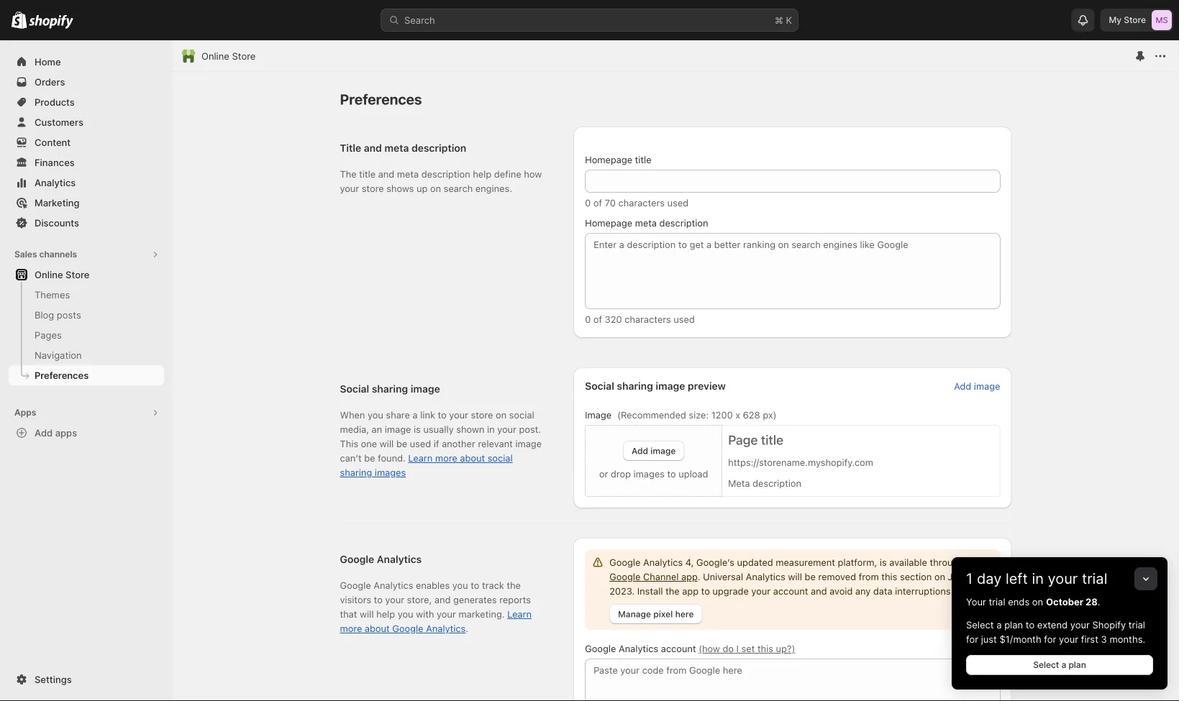 Task type: describe. For each thing, give the bounding box(es) containing it.
home
[[35, 56, 61, 67]]

preferences link
[[9, 366, 164, 386]]

blog posts
[[35, 310, 81, 321]]

select a plan
[[1034, 660, 1087, 671]]

k
[[786, 14, 793, 26]]

1 vertical spatial your
[[1071, 620, 1091, 631]]

navigation
[[35, 350, 82, 361]]

2 vertical spatial your
[[1060, 634, 1079, 645]]

apps
[[14, 408, 36, 418]]

customers
[[35, 117, 83, 128]]

trial inside dropdown button
[[1083, 571, 1108, 588]]

add apps
[[35, 428, 77, 439]]

28
[[1086, 597, 1098, 608]]

select for select a plan
[[1034, 660, 1060, 671]]

my store image
[[1153, 10, 1173, 30]]

months.
[[1110, 634, 1146, 645]]

my
[[1110, 15, 1122, 25]]

orders link
[[9, 72, 164, 92]]

0 horizontal spatial shopify image
[[12, 11, 27, 29]]

discounts
[[35, 217, 79, 229]]

to
[[1026, 620, 1035, 631]]

1 vertical spatial trial
[[989, 597, 1006, 608]]

in
[[1033, 571, 1044, 588]]

select for select a plan to extend your shopify trial for just $1/month for your first 3 months.
[[967, 620, 995, 631]]

pages
[[35, 330, 62, 341]]

your trial ends on october 28 .
[[967, 597, 1101, 608]]

2 horizontal spatial store
[[1125, 15, 1147, 25]]

add apps button
[[9, 423, 164, 443]]

preferences
[[35, 370, 89, 381]]

home link
[[9, 52, 164, 72]]

your
[[967, 597, 987, 608]]

1 day left in your trial button
[[952, 558, 1168, 588]]

analytics link
[[9, 173, 164, 193]]

0 vertical spatial online
[[202, 50, 230, 62]]

posts
[[57, 310, 81, 321]]

sales
[[14, 249, 37, 260]]

extend
[[1038, 620, 1068, 631]]

1 horizontal spatial shopify image
[[29, 15, 74, 29]]

finances
[[35, 157, 75, 168]]

apps button
[[9, 403, 164, 423]]

trial inside select a plan to extend your shopify trial for just $1/month for your first 3 months.
[[1129, 620, 1146, 631]]

sales channels button
[[9, 245, 164, 265]]

my store
[[1110, 15, 1147, 25]]

finances link
[[9, 153, 164, 173]]

your inside dropdown button
[[1049, 571, 1079, 588]]

⌘
[[775, 14, 784, 26]]

settings link
[[9, 670, 164, 690]]

themes
[[35, 289, 70, 301]]

content link
[[9, 132, 164, 153]]

navigation link
[[9, 346, 164, 366]]



Task type: locate. For each thing, give the bounding box(es) containing it.
1 horizontal spatial store
[[232, 50, 256, 62]]

0 vertical spatial select
[[967, 620, 995, 631]]

1 horizontal spatial online
[[202, 50, 230, 62]]

trial right your
[[989, 597, 1006, 608]]

add
[[35, 428, 53, 439]]

a for select a plan
[[1062, 660, 1067, 671]]

marketing
[[35, 197, 80, 208]]

search
[[405, 14, 435, 26]]

shopify
[[1093, 620, 1127, 631]]

analytics
[[35, 177, 76, 188]]

1 day left in your trial element
[[952, 595, 1168, 690]]

1 vertical spatial online store
[[35, 269, 90, 280]]

store right online store image
[[232, 50, 256, 62]]

your
[[1049, 571, 1079, 588], [1071, 620, 1091, 631], [1060, 634, 1079, 645]]

select inside select a plan to extend your shopify trial for just $1/month for your first 3 months.
[[967, 620, 995, 631]]

2 vertical spatial store
[[66, 269, 90, 280]]

0 horizontal spatial online store
[[35, 269, 90, 280]]

0 vertical spatial online store link
[[202, 49, 256, 63]]

shopify image
[[12, 11, 27, 29], [29, 15, 74, 29]]

day
[[978, 571, 1002, 588]]

online
[[202, 50, 230, 62], [35, 269, 63, 280]]

a for select a plan to extend your shopify trial for just $1/month for your first 3 months.
[[997, 620, 1002, 631]]

sales channels
[[14, 249, 77, 260]]

a inside select a plan link
[[1062, 660, 1067, 671]]

select a plan link
[[967, 656, 1154, 676]]

online store link right online store image
[[202, 49, 256, 63]]

1 horizontal spatial a
[[1062, 660, 1067, 671]]

online store inside online store 'link'
[[35, 269, 90, 280]]

0 horizontal spatial online
[[35, 269, 63, 280]]

1 vertical spatial select
[[1034, 660, 1060, 671]]

online right online store image
[[202, 50, 230, 62]]

0 horizontal spatial store
[[66, 269, 90, 280]]

online store
[[202, 50, 256, 62], [35, 269, 90, 280]]

1 vertical spatial online
[[35, 269, 63, 280]]

0 horizontal spatial plan
[[1005, 620, 1024, 631]]

0 vertical spatial trial
[[1083, 571, 1108, 588]]

select up just
[[967, 620, 995, 631]]

1 for from the left
[[967, 634, 979, 645]]

your up october
[[1049, 571, 1079, 588]]

store
[[1125, 15, 1147, 25], [232, 50, 256, 62], [66, 269, 90, 280]]

pages link
[[9, 325, 164, 346]]

apps
[[55, 428, 77, 439]]

0 horizontal spatial select
[[967, 620, 995, 631]]

your up first
[[1071, 620, 1091, 631]]

a inside select a plan to extend your shopify trial for just $1/month for your first 3 months.
[[997, 620, 1002, 631]]

left
[[1006, 571, 1029, 588]]

online store link down channels
[[9, 265, 164, 285]]

1 horizontal spatial online store link
[[202, 49, 256, 63]]

online down sales channels
[[35, 269, 63, 280]]

select a plan to extend your shopify trial for just $1/month for your first 3 months.
[[967, 620, 1146, 645]]

discounts link
[[9, 213, 164, 233]]

2 for from the left
[[1045, 634, 1057, 645]]

0 horizontal spatial online store link
[[9, 265, 164, 285]]

plan inside select a plan to extend your shopify trial for just $1/month for your first 3 months.
[[1005, 620, 1024, 631]]

products
[[35, 96, 75, 108]]

1 vertical spatial store
[[232, 50, 256, 62]]

online store right online store image
[[202, 50, 256, 62]]

1 day left in your trial
[[967, 571, 1108, 588]]

⌘ k
[[775, 14, 793, 26]]

store right my
[[1125, 15, 1147, 25]]

0 vertical spatial your
[[1049, 571, 1079, 588]]

content
[[35, 137, 71, 148]]

1 vertical spatial online store link
[[9, 265, 164, 285]]

online store link
[[202, 49, 256, 63], [9, 265, 164, 285]]

plan for select a plan
[[1069, 660, 1087, 671]]

orders
[[35, 76, 65, 87]]

0 horizontal spatial for
[[967, 634, 979, 645]]

1 vertical spatial a
[[1062, 660, 1067, 671]]

0 vertical spatial online store
[[202, 50, 256, 62]]

$1/month
[[1000, 634, 1042, 645]]

marketing link
[[9, 193, 164, 213]]

1 horizontal spatial trial
[[1083, 571, 1108, 588]]

1 vertical spatial plan
[[1069, 660, 1087, 671]]

3
[[1102, 634, 1108, 645]]

settings
[[35, 675, 72, 686]]

ends
[[1009, 597, 1030, 608]]

1
[[967, 571, 973, 588]]

products link
[[9, 92, 164, 112]]

online store down channels
[[35, 269, 90, 280]]

plan down first
[[1069, 660, 1087, 671]]

.
[[1098, 597, 1101, 608]]

0 horizontal spatial a
[[997, 620, 1002, 631]]

trial
[[1083, 571, 1108, 588], [989, 597, 1006, 608], [1129, 620, 1146, 631]]

blog
[[35, 310, 54, 321]]

2 horizontal spatial trial
[[1129, 620, 1146, 631]]

select
[[967, 620, 995, 631], [1034, 660, 1060, 671]]

store down sales channels button
[[66, 269, 90, 280]]

0 vertical spatial a
[[997, 620, 1002, 631]]

1 horizontal spatial plan
[[1069, 660, 1087, 671]]

just
[[982, 634, 998, 645]]

channels
[[39, 249, 77, 260]]

your left first
[[1060, 634, 1079, 645]]

customers link
[[9, 112, 164, 132]]

plan
[[1005, 620, 1024, 631], [1069, 660, 1087, 671]]

1 horizontal spatial online store
[[202, 50, 256, 62]]

0 vertical spatial store
[[1125, 15, 1147, 25]]

trial up "months."
[[1129, 620, 1146, 631]]

october
[[1047, 597, 1084, 608]]

a up just
[[997, 620, 1002, 631]]

for left just
[[967, 634, 979, 645]]

themes link
[[9, 285, 164, 305]]

on
[[1033, 597, 1044, 608]]

plan up $1/month at right
[[1005, 620, 1024, 631]]

0 horizontal spatial trial
[[989, 597, 1006, 608]]

0 vertical spatial plan
[[1005, 620, 1024, 631]]

1 horizontal spatial select
[[1034, 660, 1060, 671]]

a
[[997, 620, 1002, 631], [1062, 660, 1067, 671]]

online store image
[[181, 49, 196, 63]]

1 horizontal spatial for
[[1045, 634, 1057, 645]]

blog posts link
[[9, 305, 164, 325]]

plan for select a plan to extend your shopify trial for just $1/month for your first 3 months.
[[1005, 620, 1024, 631]]

for
[[967, 634, 979, 645], [1045, 634, 1057, 645]]

2 vertical spatial trial
[[1129, 620, 1146, 631]]

a down select a plan to extend your shopify trial for just $1/month for your first 3 months.
[[1062, 660, 1067, 671]]

first
[[1082, 634, 1099, 645]]

select down select a plan to extend your shopify trial for just $1/month for your first 3 months.
[[1034, 660, 1060, 671]]

trial up 28
[[1083, 571, 1108, 588]]

for down extend
[[1045, 634, 1057, 645]]



Task type: vqa. For each thing, say whether or not it's contained in the screenshot.
"Billing" link
no



